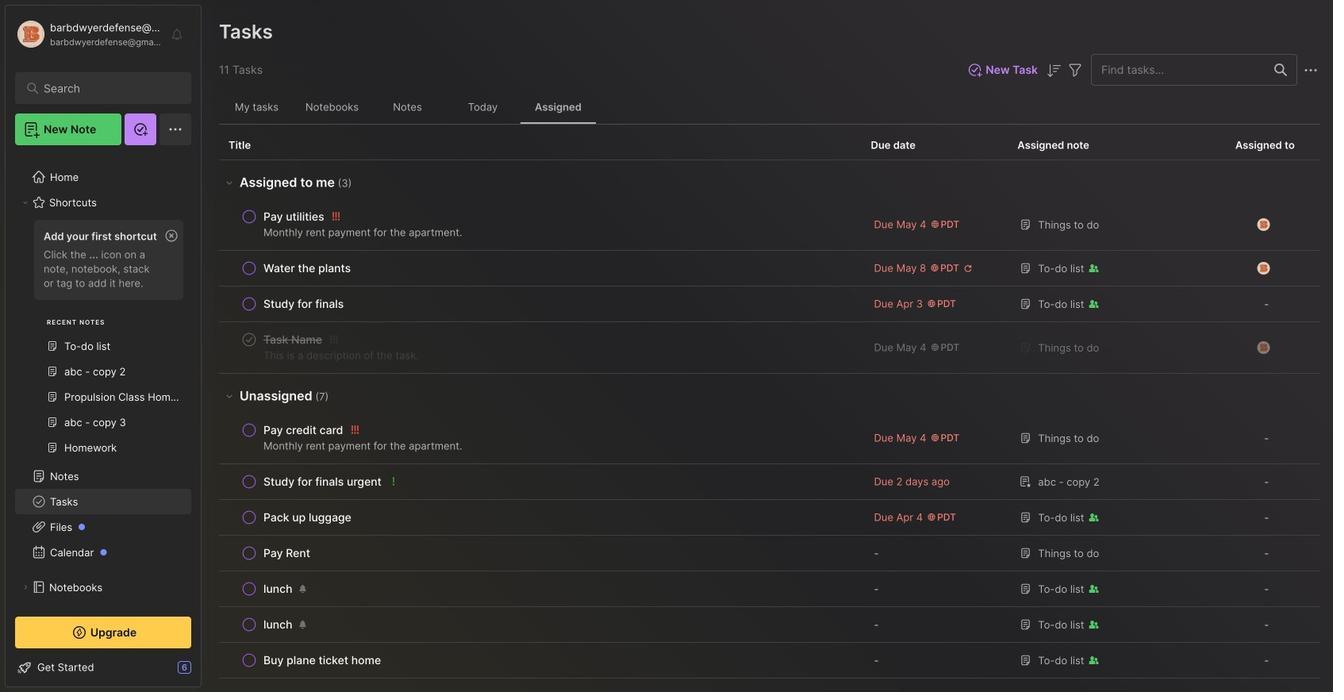 Task type: vqa. For each thing, say whether or not it's contained in the screenshot.
row
yes



Task type: locate. For each thing, give the bounding box(es) containing it.
group inside tree
[[15, 215, 191, 470]]

More actions and view options field
[[1298, 60, 1321, 80]]

main element
[[0, 0, 206, 692]]

row group
[[219, 160, 1321, 679]]

row
[[219, 199, 1321, 251], [229, 206, 852, 244], [219, 251, 1321, 287], [229, 257, 852, 279], [219, 287, 1321, 322], [229, 293, 852, 315], [219, 322, 1321, 374], [229, 329, 852, 367], [219, 413, 1321, 464], [229, 419, 852, 457], [219, 464, 1321, 500], [229, 471, 852, 493], [219, 500, 1321, 536], [229, 506, 852, 529], [219, 536, 1321, 571], [229, 542, 852, 564], [219, 571, 1321, 607], [229, 578, 852, 600], [219, 607, 1321, 643], [229, 614, 852, 636], [219, 643, 1321, 679], [229, 649, 852, 671]]

Help and Learning task checklist field
[[6, 655, 201, 680]]

study for finals 3 cell
[[264, 296, 344, 312]]

None search field
[[44, 79, 170, 98]]

pay credit card 6 cell
[[264, 422, 343, 438]]

Sort tasks by… field
[[1044, 60, 1064, 80]]

pay utilities 1 cell
[[264, 209, 324, 225]]

study for finals urgent 7 cell
[[264, 474, 382, 490]]

group
[[15, 215, 191, 470]]

expand notebooks image
[[21, 583, 30, 592]]

collapse assignedtome image
[[223, 176, 236, 189]]

tree
[[6, 155, 201, 686]]

click to collapse image
[[200, 663, 212, 682]]

more actions and view options image
[[1302, 61, 1321, 80]]

water the plants 2 cell
[[264, 260, 351, 276]]

Account field
[[15, 18, 162, 50]]

collapse unassigned image
[[223, 390, 236, 402]]



Task type: describe. For each thing, give the bounding box(es) containing it.
tree inside 'main' element
[[6, 155, 201, 686]]

pay rent 9 cell
[[264, 545, 310, 561]]

Filter tasks field
[[1066, 60, 1085, 80]]

Find tasks… text field
[[1092, 57, 1265, 83]]

task name 4 cell
[[264, 332, 322, 348]]

buy plane ticket home 12 cell
[[264, 652, 381, 668]]

Search text field
[[44, 81, 170, 96]]

none search field inside 'main' element
[[44, 79, 170, 98]]

pack up luggage 8 cell
[[264, 510, 352, 525]]

lunch 10 cell
[[264, 581, 293, 597]]

lunch 11 cell
[[264, 617, 293, 633]]

filter tasks image
[[1066, 61, 1085, 80]]



